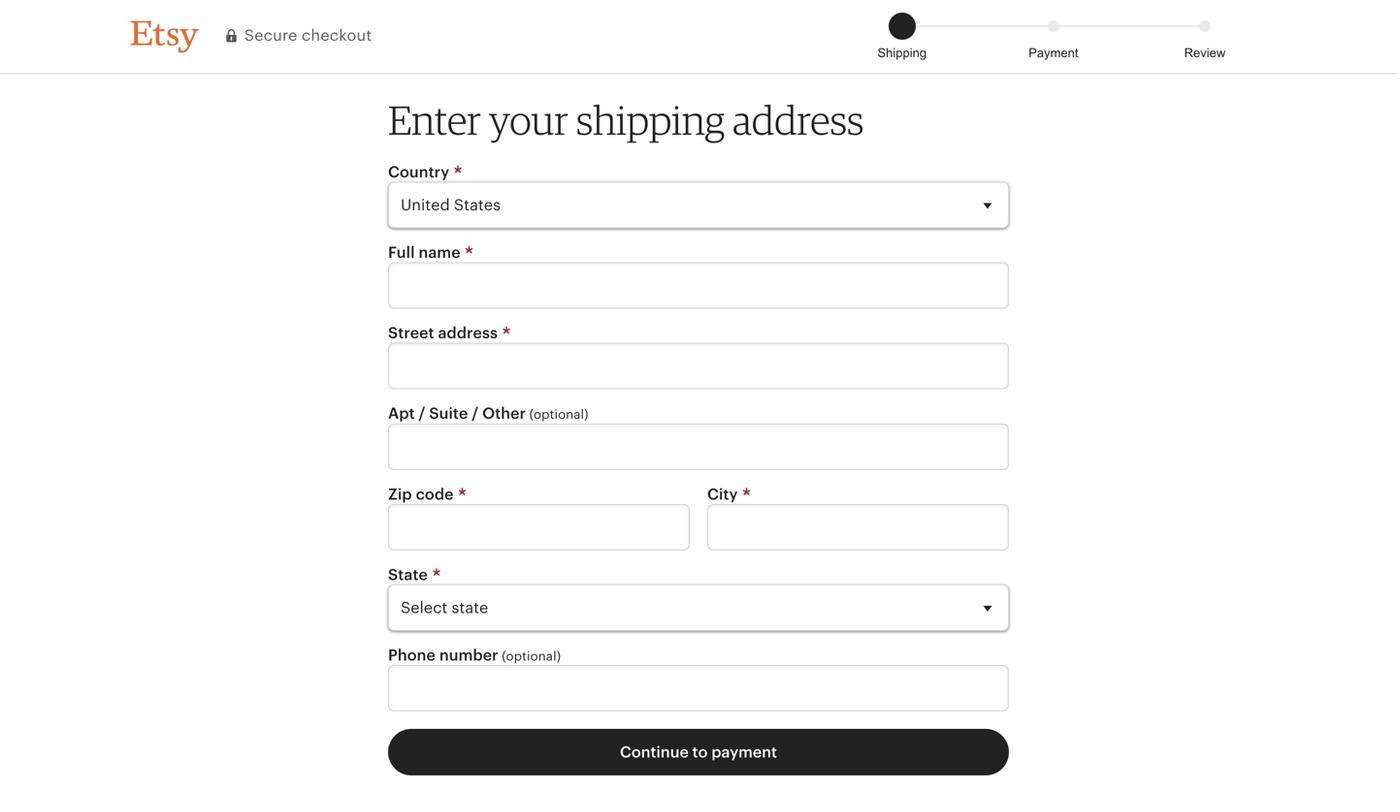 Task type: describe. For each thing, give the bounding box(es) containing it.
number
[[439, 647, 498, 665]]

street
[[388, 325, 434, 342]]

secure
[[244, 27, 297, 44]]

continue to payment button
[[388, 730, 1009, 776]]

continue to payment
[[620, 744, 777, 762]]

Street address text field
[[388, 343, 1009, 390]]

zip
[[388, 486, 412, 503]]

city
[[707, 486, 742, 503]]

2 / from the left
[[472, 405, 478, 423]]

shipping
[[878, 46, 927, 60]]

code
[[416, 486, 454, 503]]

state
[[388, 567, 432, 584]]

(optional) inside phone number (optional)
[[502, 649, 561, 664]]

(optional) inside apt / suite / other (optional)
[[529, 408, 589, 422]]

City text field
[[707, 504, 1009, 551]]

1 vertical spatial address
[[438, 325, 498, 342]]

name
[[419, 244, 461, 262]]

apt
[[388, 405, 415, 423]]

full name
[[388, 244, 464, 262]]

apt / suite / other (optional)
[[388, 405, 589, 423]]

zip code
[[388, 486, 457, 503]]



Task type: vqa. For each thing, say whether or not it's contained in the screenshot.
"STATE"
yes



Task type: locate. For each thing, give the bounding box(es) containing it.
payment
[[1029, 46, 1078, 60]]

(optional) right "other"
[[529, 408, 589, 422]]

review button
[[1179, 12, 1232, 62]]

(optional) right number at left bottom
[[502, 649, 561, 664]]

1 / from the left
[[419, 405, 425, 423]]

address
[[733, 96, 864, 144], [438, 325, 498, 342]]

0 vertical spatial (optional)
[[529, 408, 589, 422]]

Full name text field
[[388, 263, 1009, 309]]

to
[[692, 744, 708, 762]]

phone number (optional)
[[388, 647, 561, 665]]

shipping button
[[872, 12, 933, 62]]

0 horizontal spatial address
[[438, 325, 498, 342]]

enter your shipping address
[[388, 96, 864, 144]]

payment
[[712, 744, 777, 762]]

full
[[388, 244, 415, 262]]

secure checkout
[[240, 27, 372, 44]]

suite
[[429, 405, 468, 423]]

other
[[482, 405, 526, 423]]

phone
[[388, 647, 436, 665]]

checkout
[[302, 27, 372, 44]]

street address
[[388, 325, 502, 342]]

continue
[[620, 744, 689, 762]]

None text field
[[388, 424, 1009, 470], [388, 666, 1009, 712], [388, 424, 1009, 470], [388, 666, 1009, 712]]

0 vertical spatial address
[[733, 96, 864, 144]]

your
[[489, 96, 568, 144]]

/ right suite
[[472, 405, 478, 423]]

enter
[[388, 96, 481, 144]]

payment button
[[1023, 12, 1084, 62]]

Zip code text field
[[388, 504, 690, 551]]

/
[[419, 405, 425, 423], [472, 405, 478, 423]]

/ right "apt"
[[419, 405, 425, 423]]

shipping
[[576, 96, 725, 144]]

(optional)
[[529, 408, 589, 422], [502, 649, 561, 664]]

1 vertical spatial (optional)
[[502, 649, 561, 664]]

review
[[1184, 46, 1226, 60]]

1 horizontal spatial address
[[733, 96, 864, 144]]

country
[[388, 164, 453, 181]]

0 horizontal spatial /
[[419, 405, 425, 423]]

1 horizontal spatial /
[[472, 405, 478, 423]]



